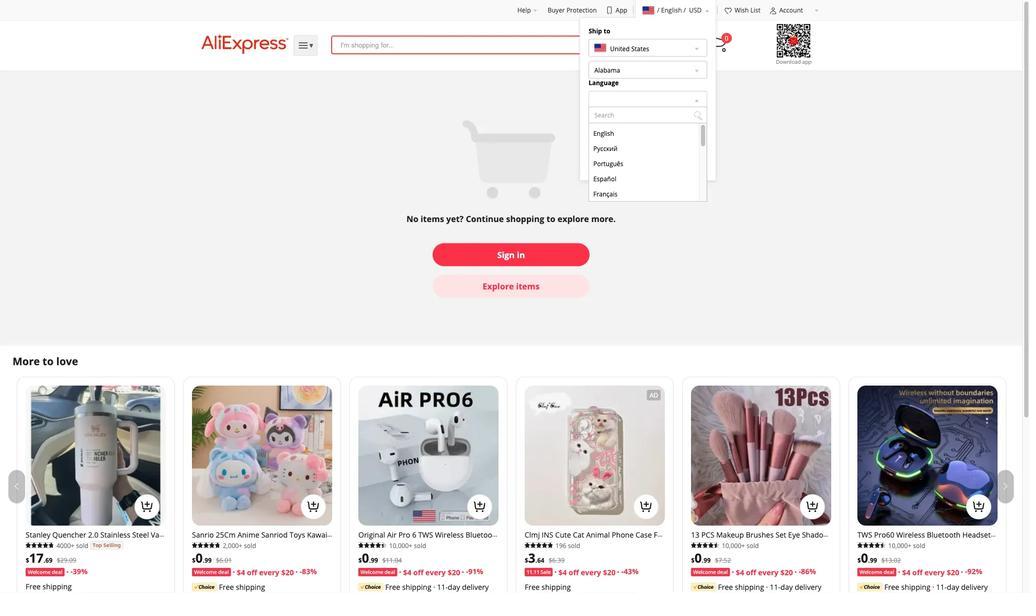 Task type: vqa. For each thing, say whether or not it's contained in the screenshot.


Task type: describe. For each thing, give the bounding box(es) containing it.
plush
[[299, 541, 317, 551]]

I'm shopping for... text field
[[341, 37, 689, 53]]

free down up
[[26, 582, 41, 592]]

shipping for original air pro 6 tws wireless bluetoot h earphones headphones mini earpone headset for xiaomi android apple iphon e earbuds
[[402, 583, 431, 593]]

plushie
[[268, 551, 292, 561]]

10,000+ sold for earphones
[[889, 542, 925, 550]]

every for doll
[[259, 568, 279, 578]]

español link
[[589, 172, 699, 187]]

wireless inside "tws pro60 wireless bluetooth headset with mic earbuds noise cancelling stere o bluetooth earphones air pro 60 wirele ss headphones"
[[896, 531, 925, 541]]

alabama link
[[589, 61, 708, 79]]

$20 for - 91%
[[448, 568, 460, 578]]

every for air
[[925, 568, 945, 578]]

cute
[[555, 531, 571, 541]]

download app image
[[762, 22, 825, 66]]

original
[[358, 531, 385, 541]]

1 horizontal spatial to
[[547, 213, 555, 225]]

$4 off every $20 for xiaomi
[[403, 568, 460, 578]]

mic
[[874, 541, 886, 551]]

$ for $ 0 . 99 $11.04
[[358, 557, 362, 565]]

sold for $ 0 . 99 $7.52
[[747, 542, 759, 550]]

tws inside original air pro 6 tws wireless bluetoot h earphones headphones mini earpone headset for xiaomi android apple iphon e earbuds
[[418, 531, 433, 541]]

pro inside "tws pro60 wireless bluetooth headset with mic earbuds noise cancelling stere o bluetooth earphones air pro 60 wirele ss headphones"
[[950, 551, 961, 561]]

sold for $ 3 . 64 $6.39
[[568, 542, 580, 550]]

to for ship to
[[604, 26, 610, 35]]

clmj ins cute cat animal phone case fo r iphone 13 pro 11 12 mini 14 x xs max x r se 2020 7 8 plus soft silicone protectiv e cover
[[525, 531, 664, 571]]

$20 for - 92%
[[947, 568, 960, 578]]

android
[[427, 551, 454, 561]]

11
[[579, 541, 588, 551]]

$4 for animals
[[237, 568, 245, 578]]

stere
[[976, 541, 994, 551]]

earpone
[[466, 541, 494, 551]]

free shipping for 17
[[26, 582, 72, 592]]

. for $ 3 . 64 $6.39
[[536, 557, 537, 565]]

list
[[751, 6, 761, 14]]

mini inside clmj ins cute cat animal phone case fo r iphone 13 pro 11 12 mini 14 x xs max x r se 2020 7 8 plus soft silicone protectiv e cover
[[600, 541, 615, 551]]

shadow
[[802, 531, 829, 541]]

99 for s
[[704, 557, 711, 565]]

with inside "tws pro60 wireless bluetooth headset with mic earbuds noise cancelling stere o bluetooth earphones air pro 60 wirele ss headphones"
[[858, 541, 872, 551]]

every for mini
[[581, 568, 601, 578]]

size image for account
[[769, 7, 777, 15]]

xma
[[316, 551, 331, 561]]

buyer
[[548, 6, 565, 14]]

sold for $ 0 . 99 $11.04
[[414, 542, 426, 550]]

beauty
[[741, 551, 765, 561]]

11- for - 86%
[[770, 583, 781, 593]]

off for 12
[[569, 568, 579, 578]]

6
[[412, 531, 416, 541]]

iphon
[[478, 551, 497, 561]]

$7.52
[[715, 557, 731, 565]]

explore items link
[[433, 275, 590, 298]]

bag
[[697, 561, 709, 571]]

$20 for - 43%
[[603, 568, 616, 578]]

se
[[531, 551, 539, 561]]

$ 0 . 99 $6.01
[[192, 550, 232, 567]]

wish list link
[[724, 6, 761, 15]]

$20 for - 86%
[[781, 568, 793, 578]]

case
[[636, 531, 652, 541]]

states
[[631, 44, 649, 53]]

free for original air pro 6 tws wireless bluetoot h earphones headphones mini earpone headset for xiaomi android apple iphon e earbuds
[[385, 583, 400, 593]]

foundation
[[691, 541, 730, 551]]

69
[[45, 557, 53, 565]]

lid
[[124, 541, 134, 551]]

- for - 83%
[[300, 567, 302, 577]]

every for beauty
[[758, 568, 779, 578]]

app
[[616, 6, 627, 14]]

- 92%
[[965, 567, 983, 577]]

iphone
[[530, 541, 554, 551]]

soft inside clmj ins cute cat animal phone case fo r iphone 13 pro 11 12 mini 14 x xs max x r se 2020 7 8 plus soft silicone protectiv e cover
[[588, 551, 602, 561]]

shadow
[[691, 551, 718, 561]]

account
[[780, 6, 803, 14]]

- 83%
[[300, 567, 317, 577]]

headset inside "tws pro60 wireless bluetooth headset with mic earbuds noise cancelling stere o bluetooth earphones air pro 60 wirele ss headphones"
[[963, 531, 991, 541]]

shipping for 13 pcs makeup brushes set eye shadow foundation women cosmetic brush eye shadow blush beauty soft make up tool s bag
[[735, 583, 764, 593]]

99 for headphones
[[870, 557, 877, 565]]

. for $ 0 . 99 $7.52
[[702, 557, 704, 565]]

h
[[358, 541, 363, 551]]

shipping for tws pro60 wireless bluetooth headset with mic earbuds noise cancelling stere o bluetooth earphones air pro 60 wirele ss headphones
[[901, 583, 931, 593]]

$ for $ 0 . 99 $7.52
[[691, 557, 695, 565]]

sof
[[319, 541, 330, 551]]

tws inside "tws pro60 wireless bluetooth headset with mic earbuds noise cancelling stere o bluetooth earphones air pro 60 wirele ss headphones"
[[858, 531, 872, 541]]

$ for $ 0 . 99 $6.01
[[192, 557, 196, 565]]

$ 17 . 69 $29.09
[[26, 550, 76, 567]]

with inside stanley quencher 2.0  stainless steel vac uum insulated tumbler with lid and stra w 40oz thermal travel mug coffee hot c up
[[108, 541, 122, 551]]

13 pcs makeup brushes set eye shadow foundation women cosmetic brush eye shadow blush beauty soft make up tool s bag
[[691, 531, 829, 571]]

0 horizontal spatial bluetooth
[[864, 551, 898, 561]]

hot
[[145, 551, 158, 561]]

10,000+ sold for blush
[[722, 542, 759, 550]]

explore items
[[483, 281, 540, 292]]

$ 0 . 99 $13.02
[[858, 550, 901, 567]]

$13.02
[[882, 557, 901, 565]]

free shipping for 3
[[525, 583, 571, 593]]

cinnamorol
[[257, 541, 297, 551]]

air inside "tws pro60 wireless bluetooth headset with mic earbuds noise cancelling stere o bluetooth earphones air pro 60 wirele ss headphones"
[[938, 551, 948, 561]]

phone
[[612, 531, 634, 541]]

11- for - 91%
[[437, 583, 448, 593]]

$ for $ 17 . 69 $29.09
[[26, 557, 29, 565]]

pillow
[[294, 551, 314, 561]]

no items yet? continue shopping to explore more.
[[407, 213, 616, 225]]

english link
[[589, 126, 699, 141]]

mug
[[104, 551, 119, 561]]

13 inside clmj ins cute cat animal phone case fo r iphone 13 pro 11 12 mini 14 x xs max x r se 2020 7 8 plus soft silicone protectiv e cover
[[555, 541, 564, 551]]

русский
[[593, 145, 618, 153]]

headset inside original air pro 6 tws wireless bluetoot h earphones headphones mini earpone headset for xiaomi android apple iphon e earbuds
[[358, 551, 387, 561]]

earbuds inside original air pro 6 tws wireless bluetoot h earphones headphones mini earpone headset for xiaomi android apple iphon e earbuds
[[364, 561, 393, 571]]

s inside sanrio 25cm anime sanriod toys kawaii kuromi mymelody cinnamorol plush sof t stuffed animals doll plushie pillow xma s gift decor
[[192, 561, 196, 571]]

in
[[517, 249, 525, 261]]

português link
[[589, 157, 699, 172]]

free shipping · 11-day delivery for xiaomi
[[385, 583, 489, 593]]

$4 for blush
[[736, 568, 744, 578]]

sanrio 25cm anime sanriod toys kawaii kuromi mymelody cinnamorol plush sof t stuffed animals doll plushie pillow xma s gift decor
[[192, 531, 331, 571]]

headphones inside original air pro 6 tws wireless bluetoot h earphones headphones mini earpone headset for xiaomi android apple iphon e earbuds
[[403, 541, 447, 551]]

92%
[[968, 567, 983, 577]]

explore
[[483, 281, 514, 292]]

off for animals
[[247, 568, 257, 578]]

e inside original air pro 6 tws wireless bluetoot h earphones headphones mini earpone headset for xiaomi android apple iphon e earbuds
[[358, 561, 363, 571]]

)
[[640, 134, 641, 143]]

10,000+ for earphones
[[889, 542, 912, 550]]

2,000+ sold
[[223, 542, 256, 550]]

ship
[[589, 26, 602, 35]]

0 horizontal spatial english
[[593, 129, 614, 138]]

united
[[610, 44, 630, 53]]

$4 off every $20 for beauty
[[736, 568, 793, 578]]

1 horizontal spatial free shipping
[[219, 583, 265, 593]]

$11.04
[[382, 557, 402, 565]]

7
[[560, 551, 564, 561]]

silicone
[[604, 551, 630, 561]]

o
[[858, 551, 862, 561]]

headphones inside "tws pro60 wireless bluetooth headset with mic earbuds noise cancelling stere o bluetooth earphones air pro 60 wirele ss headphones"
[[867, 561, 910, 571]]

$4 off every $20 for air
[[902, 568, 960, 578]]

day for - 86%
[[781, 583, 793, 593]]

- 43%
[[621, 567, 639, 577]]

cat
[[573, 531, 584, 541]]

$4 for 12
[[559, 568, 567, 578]]

s inside 13 pcs makeup brushes set eye shadow foundation women cosmetic brush eye shadow blush beauty soft make up tool s bag
[[691, 561, 695, 571]]

0 for sanrio 25cm anime sanriod toys kawaii kuromi mymelody cinnamorol plush sof t stuffed animals doll plushie pillow xma s gift decor
[[196, 550, 203, 567]]

w
[[26, 551, 31, 561]]

air inside original air pro 6 tws wireless bluetoot h earphones headphones mini earpone headset for xiaomi android apple iphon e earbuds
[[387, 531, 397, 541]]

free down cover
[[525, 583, 540, 593]]

sanrio
[[192, 531, 214, 541]]

for
[[389, 551, 400, 561]]

. for $ 0 . 99 $11.04
[[369, 557, 371, 565]]

original air pro 6 tws wireless bluetoot h earphones headphones mini earpone headset for xiaomi android apple iphon e earbuds
[[358, 531, 497, 571]]

shipping down cover
[[542, 583, 571, 593]]

plus
[[572, 551, 586, 561]]

2,000+
[[223, 542, 242, 550]]

· for xiaomi
[[433, 583, 435, 593]]

free for tws pro60 wireless bluetooth headset with mic earbuds noise cancelling stere o bluetooth earphones air pro 60 wirele ss headphones
[[885, 583, 900, 593]]

continue
[[466, 213, 504, 225]]

animal
[[586, 531, 610, 541]]

$6.01
[[216, 557, 232, 565]]

off for for
[[413, 568, 424, 578]]

Search text field
[[589, 107, 708, 124]]

wish
[[735, 6, 749, 14]]

make
[[782, 551, 800, 561]]

pro inside original air pro 6 tws wireless bluetoot h earphones headphones mini earpone headset for xiaomi android apple iphon e earbuds
[[399, 531, 410, 541]]

united states
[[610, 44, 649, 53]]

0 for tws pro60 wireless bluetooth headset with mic earbuds noise cancelling stere o bluetooth earphones air pro 60 wirele ss headphones
[[861, 550, 868, 567]]

cover
[[531, 561, 551, 571]]

off for earphones
[[913, 568, 923, 578]]

e inside clmj ins cute cat animal phone case fo r iphone 13 pro 11 12 mini 14 x xs max x r se 2020 7 8 plus soft silicone protectiv e cover
[[525, 561, 529, 571]]

10,000+ for for
[[389, 542, 412, 550]]

pcs
[[702, 531, 715, 541]]

every for xiaomi
[[426, 568, 446, 578]]

$20 for - 83%
[[281, 568, 294, 578]]



Task type: locate. For each thing, give the bounding box(es) containing it.
2 every from the left
[[426, 568, 446, 578]]

. for $ 0 . 99 $13.02
[[868, 557, 870, 565]]

$ 0 . 99 $7.52
[[691, 550, 731, 567]]

0 vertical spatial to
[[604, 26, 610, 35]]

99
[[205, 557, 212, 565], [371, 557, 378, 565], [704, 557, 711, 565], [870, 557, 877, 565]]

$20 left - 91%
[[448, 568, 460, 578]]

size image inside the account link
[[769, 7, 777, 15]]

4 $20 from the left
[[781, 568, 793, 578]]

1 $4 off every $20 from the left
[[237, 568, 294, 578]]

11- for - 92%
[[936, 583, 947, 593]]

$4 off every $20 down doll
[[237, 568, 294, 578]]

0 horizontal spatial with
[[108, 541, 122, 551]]

off down doll
[[247, 568, 257, 578]]

86%
[[801, 567, 816, 577]]

free shipping · 11-day delivery for beauty
[[718, 583, 822, 593]]

1 horizontal spatial e
[[525, 561, 529, 571]]

2 day from the left
[[781, 583, 793, 593]]

headphones down "6"
[[403, 541, 447, 551]]

0 vertical spatial earbuds
[[888, 541, 916, 551]]

off for blush
[[746, 568, 756, 578]]

wireless inside original air pro 6 tws wireless bluetoot h earphones headphones mini earpone headset for xiaomi android apple iphon e earbuds
[[435, 531, 464, 541]]

delivery down 91%
[[462, 583, 489, 593]]

$4 off every $20 down "plus"
[[559, 568, 616, 578]]

1 vertical spatial air
[[938, 551, 948, 561]]

every down "plus"
[[581, 568, 601, 578]]

sold up travel on the left of the page
[[76, 542, 88, 550]]

1 x from the left
[[627, 541, 631, 551]]

size image inside wish list link
[[724, 7, 733, 15]]

headset down h
[[358, 551, 387, 561]]

0 horizontal spatial tws
[[418, 531, 433, 541]]

1 horizontal spatial 13
[[691, 531, 700, 541]]

3 10,000+ sold from the left
[[889, 542, 925, 550]]

with up the o
[[858, 541, 872, 551]]

shipping down "tws pro60 wireless bluetooth headset with mic earbuds noise cancelling stere o bluetooth earphones air pro 60 wirele ss headphones"
[[901, 583, 931, 593]]

99 inside $ 0 . 99 $7.52
[[704, 557, 711, 565]]

1 e from the left
[[358, 561, 363, 571]]

0 horizontal spatial ·
[[433, 583, 435, 593]]

99 right the ss
[[870, 557, 877, 565]]

with
[[108, 541, 122, 551], [858, 541, 872, 551]]

1 horizontal spatial tws
[[858, 531, 872, 541]]

every
[[259, 568, 279, 578], [426, 568, 446, 578], [581, 568, 601, 578], [758, 568, 779, 578], [925, 568, 945, 578]]

day down "cancelling"
[[947, 583, 959, 593]]

français
[[593, 190, 618, 199]]

free shipping · 11-day delivery for air
[[885, 583, 988, 593]]

items
[[421, 213, 444, 225], [516, 281, 540, 292]]

delivery for 86%
[[795, 583, 822, 593]]

1 tws from the left
[[418, 531, 433, 541]]

99 left $11.04
[[371, 557, 378, 565]]

- for - 92%
[[965, 567, 968, 577]]

1 $ from the left
[[26, 557, 29, 565]]

headset up stere
[[963, 531, 991, 541]]

2 free shipping · 11-day delivery from the left
[[718, 583, 822, 593]]

usd left ( in the top right of the page
[[593, 134, 606, 143]]

free for 13 pcs makeup brushes set eye shadow foundation women cosmetic brush eye shadow blush beauty soft make up tool s bag
[[718, 583, 733, 593]]

3 every from the left
[[581, 568, 601, 578]]

mini inside original air pro 6 tws wireless bluetoot h earphones headphones mini earpone headset for xiaomi android apple iphon e earbuds
[[449, 541, 464, 551]]

free shipping · 11-day delivery down "tws pro60 wireless bluetooth headset with mic earbuds noise cancelling stere o bluetooth earphones air pro 60 wirele ss headphones"
[[885, 583, 988, 593]]

day
[[448, 583, 460, 593], [781, 583, 793, 593], [947, 583, 959, 593]]

10,000+ up blush
[[722, 542, 745, 550]]

0 horizontal spatial free shipping · 11-day delivery
[[385, 583, 489, 593]]

2 soft from the left
[[766, 551, 780, 561]]

uum
[[26, 541, 41, 551]]

tws left pro60
[[858, 531, 872, 541]]

6 - from the left
[[965, 567, 968, 577]]

1 delivery from the left
[[462, 583, 489, 593]]

5 off from the left
[[913, 568, 923, 578]]

pro left "6"
[[399, 531, 410, 541]]

3 $4 from the left
[[559, 568, 567, 578]]

1 10,000+ sold from the left
[[389, 542, 426, 550]]

3 11- from the left
[[936, 583, 947, 593]]

$ inside $ 3 . 64 $6.39
[[525, 557, 528, 565]]

2 - from the left
[[300, 567, 302, 577]]

2 11- from the left
[[770, 583, 781, 593]]

free shipping down 69
[[26, 582, 72, 592]]

to left love
[[43, 355, 54, 369]]

10,000+ sold for for
[[389, 542, 426, 550]]

doll
[[252, 551, 266, 561]]

2 tws from the left
[[858, 531, 872, 541]]

explore
[[558, 213, 589, 225]]

shipping for sanrio 25cm anime sanriod toys kawaii kuromi mymelody cinnamorol plush sof t stuffed animals doll plushie pillow xma s gift decor
[[236, 583, 265, 593]]

3 10,000+ from the left
[[889, 542, 912, 550]]

1 vertical spatial bluetooth
[[864, 551, 898, 561]]

off down the xiaomi
[[413, 568, 424, 578]]

sign in button
[[433, 244, 590, 267]]

10,000+ sold up the xiaomi
[[389, 542, 426, 550]]

s left gift
[[192, 561, 196, 571]]

earbuds up the $13.02
[[888, 541, 916, 551]]

free down the $13.02
[[885, 583, 900, 593]]

91%
[[468, 567, 483, 577]]

0 down pcs on the bottom right of the page
[[695, 550, 702, 567]]

10,000+ up the $13.02
[[889, 542, 912, 550]]

1 horizontal spatial delivery
[[795, 583, 822, 593]]

protection
[[567, 6, 597, 14]]

decor
[[212, 561, 232, 571]]

0 inside 0 link
[[725, 34, 729, 42]]

tws pro60 wireless bluetooth headset with mic earbuds noise cancelling stere o bluetooth earphones air pro 60 wirele ss headphones
[[858, 531, 995, 571]]

1 horizontal spatial pro
[[566, 541, 578, 551]]

2 horizontal spatial free shipping
[[525, 583, 571, 593]]

1 off from the left
[[247, 568, 257, 578]]

0 horizontal spatial 10,000+
[[389, 542, 412, 550]]

sign in
[[497, 249, 525, 261]]

0 right the t
[[196, 550, 203, 567]]

0 for original air pro 6 tws wireless bluetoot h earphones headphones mini earpone headset for xiaomi android apple iphon e earbuds
[[362, 550, 369, 567]]

0 horizontal spatial air
[[387, 531, 397, 541]]

eye
[[788, 531, 800, 541], [816, 541, 828, 551]]

$4 off every $20 down the noise
[[902, 568, 960, 578]]

2 with from the left
[[858, 541, 872, 551]]

10,000+
[[389, 542, 412, 550], [722, 542, 745, 550], [889, 542, 912, 550]]

$4 for earphones
[[902, 568, 911, 578]]

mini
[[449, 541, 464, 551], [600, 541, 615, 551]]

2 vertical spatial to
[[43, 355, 54, 369]]

earphones inside "tws pro60 wireless bluetooth headset with mic earbuds noise cancelling stere o bluetooth earphones air pro 60 wirele ss headphones"
[[900, 551, 936, 561]]

0 vertical spatial english
[[661, 6, 682, 14]]

. inside $ 17 . 69 $29.09
[[44, 557, 45, 565]]

- down the make
[[799, 567, 801, 577]]

coffee
[[121, 551, 144, 561]]

off down "plus"
[[569, 568, 579, 578]]

2 off from the left
[[413, 568, 424, 578]]

0 horizontal spatial free shipping
[[26, 582, 72, 592]]

1 free shipping · 11-day delivery from the left
[[385, 583, 489, 593]]

$ inside $ 17 . 69 $29.09
[[26, 557, 29, 565]]

2.0
[[88, 531, 98, 541]]

· down 13 pcs makeup brushes set eye shadow foundation women cosmetic brush eye shadow blush beauty soft make up tool s bag
[[766, 583, 768, 593]]

love
[[56, 355, 78, 369]]

wireless up android
[[435, 531, 464, 541]]

$ left 'se'
[[525, 557, 528, 565]]

0 vertical spatial headphones
[[403, 541, 447, 551]]

6 sold from the left
[[913, 542, 925, 550]]

soft down cosmetic
[[766, 551, 780, 561]]

sold down "6"
[[414, 542, 426, 550]]

2 size image from the left
[[769, 7, 777, 15]]

$ for $ 0 . 99 $13.02
[[858, 557, 861, 565]]

0 horizontal spatial /
[[657, 6, 660, 14]]

99 inside $ 0 . 99 $11.04
[[371, 557, 378, 565]]

0 horizontal spatial soft
[[588, 551, 602, 561]]

0 horizontal spatial 10,000+ sold
[[389, 542, 426, 550]]

2 e from the left
[[525, 561, 529, 571]]

0 horizontal spatial eye
[[788, 531, 800, 541]]

0 horizontal spatial usd
[[593, 134, 606, 143]]

0 horizontal spatial headset
[[358, 551, 387, 561]]

0 left mic
[[861, 550, 868, 567]]

1 horizontal spatial eye
[[816, 541, 828, 551]]

free shipping · 11-day delivery down beauty
[[718, 583, 822, 593]]

2 99 from the left
[[371, 557, 378, 565]]

bluetoot
[[466, 531, 495, 541]]

10,000+ up for
[[389, 542, 412, 550]]

1 horizontal spatial earphones
[[900, 551, 936, 561]]

2 $4 from the left
[[403, 568, 412, 578]]

$ 0 . 99 $11.04
[[358, 550, 402, 567]]

english up united states "link" on the top right of page
[[661, 6, 682, 14]]

usd left wish
[[689, 6, 702, 14]]

0 horizontal spatial s
[[192, 561, 196, 571]]

. for $ 17 . 69 $29.09
[[44, 557, 45, 565]]

1 with from the left
[[108, 541, 122, 551]]

4 off from the left
[[746, 568, 756, 578]]

0 for 13 pcs makeup brushes set eye shadow foundation women cosmetic brush eye shadow blush beauty soft make up tool s bag
[[695, 550, 702, 567]]

2 s from the left
[[691, 561, 695, 571]]

anime
[[238, 531, 259, 541]]

protectiv
[[632, 551, 662, 561]]

1 10,000+ from the left
[[389, 542, 412, 550]]

sold for $ 17 . 69 $29.09
[[76, 542, 88, 550]]

$4
[[237, 568, 245, 578], [403, 568, 412, 578], [559, 568, 567, 578], [736, 568, 744, 578], [902, 568, 911, 578]]

free shipping · 11-day delivery
[[385, 583, 489, 593], [718, 583, 822, 593], [885, 583, 988, 593]]

11- down android
[[437, 583, 448, 593]]

earphones down the noise
[[900, 551, 936, 561]]

2 horizontal spatial 10,000+ sold
[[889, 542, 925, 550]]

- for - 91%
[[466, 567, 468, 577]]

items right explore
[[516, 281, 540, 292]]

2 horizontal spatial pro
[[950, 551, 961, 561]]

apple
[[456, 551, 476, 561]]

air right original
[[387, 531, 397, 541]]

1 vertical spatial headset
[[358, 551, 387, 561]]

to
[[604, 26, 610, 35], [547, 213, 555, 225], [43, 355, 54, 369]]

usd
[[689, 6, 702, 14], [593, 134, 606, 143]]

1 horizontal spatial day
[[781, 583, 793, 593]]

1 horizontal spatial ·
[[766, 583, 768, 593]]

1 horizontal spatial x
[[660, 541, 664, 551]]

1 horizontal spatial wireless
[[896, 531, 925, 541]]

steel
[[132, 531, 149, 541]]

1 horizontal spatial items
[[516, 281, 540, 292]]

1 vertical spatial headphones
[[867, 561, 910, 571]]

5 $4 from the left
[[902, 568, 911, 578]]

with down stainless
[[108, 541, 122, 551]]

$ left 40oz
[[26, 557, 29, 565]]

items for explore
[[516, 281, 540, 292]]

0 down original
[[362, 550, 369, 567]]

bluetooth
[[927, 531, 961, 541], [864, 551, 898, 561]]

0 vertical spatial usd
[[689, 6, 702, 14]]

$4 off every $20 down android
[[403, 568, 460, 578]]

2 10,000+ from the left
[[722, 542, 745, 550]]

$ left the $13.02
[[858, 557, 861, 565]]

noise
[[918, 541, 937, 551]]

soft down 12
[[588, 551, 602, 561]]

$29.09
[[57, 557, 76, 565]]

2 delivery from the left
[[795, 583, 822, 593]]

1 horizontal spatial free shipping · 11-day delivery
[[718, 583, 822, 593]]

ad
[[650, 391, 658, 400]]

1 99 from the left
[[205, 557, 212, 565]]

3 . from the left
[[369, 557, 371, 565]]

0 horizontal spatial items
[[421, 213, 444, 225]]

sold for $ 0 . 99 $6.01
[[244, 542, 256, 550]]

to right ship
[[604, 26, 610, 35]]

12
[[590, 541, 598, 551]]

2 / from the left
[[684, 6, 686, 14]]

17
[[29, 550, 44, 567]]

soft inside 13 pcs makeup brushes set eye shadow foundation women cosmetic brush eye shadow blush beauty soft make up tool s bag
[[766, 551, 780, 561]]

·
[[433, 583, 435, 593], [766, 583, 768, 593], [933, 583, 935, 593]]

$20 down plushie
[[281, 568, 294, 578]]

1 horizontal spatial /
[[684, 6, 686, 14]]

1 horizontal spatial usd
[[689, 6, 702, 14]]

sold left "cancelling"
[[913, 542, 925, 550]]

1 · from the left
[[433, 583, 435, 593]]

3
[[528, 550, 536, 567]]

more.
[[591, 213, 616, 225]]

1 11- from the left
[[437, 583, 448, 593]]

headset
[[963, 531, 991, 541], [358, 551, 387, 561]]

1 sold from the left
[[76, 542, 88, 550]]

1 soft from the left
[[588, 551, 602, 561]]

size image left wish
[[724, 7, 733, 15]]

60
[[963, 551, 972, 561]]

5 $ from the left
[[691, 557, 695, 565]]

0 horizontal spatial wireless
[[435, 531, 464, 541]]

14
[[617, 541, 625, 551]]

alabama
[[595, 66, 620, 74]]

$ inside $ 0 . 99 $13.02
[[858, 557, 861, 565]]

3 day from the left
[[947, 583, 959, 593]]

earphones
[[365, 541, 401, 551], [900, 551, 936, 561]]

4 $4 off every $20 from the left
[[736, 568, 793, 578]]

1 horizontal spatial 11-
[[770, 583, 781, 593]]

. inside $ 0 . 99 $11.04
[[369, 557, 371, 565]]

c
[[160, 551, 164, 561]]

64
[[537, 557, 545, 565]]

2 10,000+ sold from the left
[[722, 542, 759, 550]]

every down doll
[[259, 568, 279, 578]]

pro up the 8
[[566, 541, 578, 551]]

4 - from the left
[[621, 567, 624, 577]]

13 inside 13 pcs makeup brushes set eye shadow foundation women cosmetic brush eye shadow blush beauty soft make up tool s bag
[[691, 531, 700, 541]]

4 99 from the left
[[870, 557, 877, 565]]

2 $ from the left
[[192, 557, 196, 565]]

10,000+ for blush
[[722, 542, 745, 550]]

2 mini from the left
[[600, 541, 615, 551]]

0 horizontal spatial x
[[627, 541, 631, 551]]

items for no
[[421, 213, 444, 225]]

free down $7.52
[[718, 583, 733, 593]]

2 horizontal spatial free shipping · 11-day delivery
[[885, 583, 988, 593]]

3 off from the left
[[569, 568, 579, 578]]

english down the currency
[[593, 129, 614, 138]]

size image
[[724, 7, 733, 15], [769, 7, 777, 15]]

sold for $ 0 . 99 $13.02
[[913, 542, 925, 550]]

free shipping down decor
[[219, 583, 265, 593]]

2 $20 from the left
[[448, 568, 460, 578]]

3 sold from the left
[[414, 542, 426, 550]]

99 for gift
[[205, 557, 212, 565]]

. for $ 0 . 99 $6.01
[[203, 557, 205, 565]]

. inside $ 0 . 99 $6.01
[[203, 557, 205, 565]]

5 sold from the left
[[747, 542, 759, 550]]

pro down "cancelling"
[[950, 551, 961, 561]]

2 wireless from the left
[[896, 531, 925, 541]]

- down silicone
[[621, 567, 624, 577]]

1 vertical spatial items
[[516, 281, 540, 292]]

e down r
[[525, 561, 529, 571]]

items inside 'link'
[[516, 281, 540, 292]]

10,000+ sold down makeup
[[722, 542, 759, 550]]

$ inside $ 0 . 99 $6.01
[[192, 557, 196, 565]]

99 down foundation
[[704, 557, 711, 565]]

0 vertical spatial bluetooth
[[927, 531, 961, 541]]

99 for earbuds
[[371, 557, 378, 565]]

. inside $ 3 . 64 $6.39
[[536, 557, 537, 565]]

· down "tws pro60 wireless bluetooth headset with mic earbuds noise cancelling stere o bluetooth earphones air pro 60 wirele ss headphones"
[[933, 583, 935, 593]]

- for - 86%
[[799, 567, 801, 577]]

0 horizontal spatial earbuds
[[364, 561, 393, 571]]

free for sanrio 25cm anime sanriod toys kawaii kuromi mymelody cinnamorol plush sof t stuffed animals doll plushie pillow xma s gift decor
[[219, 583, 234, 593]]

e
[[358, 561, 363, 571], [525, 561, 529, 571]]

1 wireless from the left
[[435, 531, 464, 541]]

1 horizontal spatial size image
[[769, 7, 777, 15]]

$4 off every $20 for mini
[[559, 568, 616, 578]]

0 vertical spatial items
[[421, 213, 444, 225]]

$
[[26, 557, 29, 565], [192, 557, 196, 565], [358, 557, 362, 565], [525, 557, 528, 565], [691, 557, 695, 565], [858, 557, 861, 565]]

2 $4 off every $20 from the left
[[403, 568, 460, 578]]

1 vertical spatial usd
[[593, 134, 606, 143]]

4 $ from the left
[[525, 557, 528, 565]]

5 $20 from the left
[[947, 568, 960, 578]]

sold up "plus"
[[568, 542, 580, 550]]

. inside $ 0 . 99 $13.02
[[868, 557, 870, 565]]

4000+ sold
[[57, 542, 88, 550]]

3 free shipping · 11-day delivery from the left
[[885, 583, 988, 593]]

2 . from the left
[[203, 557, 205, 565]]

4 every from the left
[[758, 568, 779, 578]]

. inside $ 0 . 99 $7.52
[[702, 557, 704, 565]]

- down apple
[[466, 567, 468, 577]]

4 . from the left
[[536, 557, 537, 565]]

$ inside $ 0 . 99 $11.04
[[358, 557, 362, 565]]

1 $4 from the left
[[237, 568, 245, 578]]

13 up 7
[[555, 541, 564, 551]]

2 x from the left
[[660, 541, 664, 551]]

shipping down - 39%
[[43, 582, 72, 592]]

size image for wish list
[[724, 7, 733, 15]]

99 inside $ 0 . 99 $6.01
[[205, 557, 212, 565]]

mini up apple
[[449, 541, 464, 551]]

0 horizontal spatial pro
[[399, 531, 410, 541]]

2 sold from the left
[[244, 542, 256, 550]]

delivery for 91%
[[462, 583, 489, 593]]

1 horizontal spatial s
[[691, 561, 695, 571]]

- 86%
[[799, 567, 816, 577]]

1 horizontal spatial soft
[[766, 551, 780, 561]]

tws
[[418, 531, 433, 541], [858, 531, 872, 541]]

3 $20 from the left
[[603, 568, 616, 578]]

headphones down mic
[[867, 561, 910, 571]]

kuromi
[[192, 541, 217, 551]]

- 39%
[[70, 567, 88, 577]]

$20 down silicone
[[603, 568, 616, 578]]

air down "cancelling"
[[938, 551, 948, 561]]

day down the make
[[781, 583, 793, 593]]

11- down "tws pro60 wireless bluetooth headset with mic earbuds noise cancelling stere o bluetooth earphones air pro 60 wirele ss headphones"
[[936, 583, 947, 593]]

to for more to love
[[43, 355, 54, 369]]

1 day from the left
[[448, 583, 460, 593]]

$20 left the - 92%
[[947, 568, 960, 578]]

5 $4 off every $20 from the left
[[902, 568, 960, 578]]

0 horizontal spatial 11-
[[437, 583, 448, 593]]

1 $20 from the left
[[281, 568, 294, 578]]

$20
[[281, 568, 294, 578], [448, 568, 460, 578], [603, 568, 616, 578], [781, 568, 793, 578], [947, 568, 960, 578]]

1 horizontal spatial english
[[661, 6, 682, 14]]

1 horizontal spatial headset
[[963, 531, 991, 541]]

day down apple
[[448, 583, 460, 593]]

earphones inside original air pro 6 tws wireless bluetoot h earphones headphones mini earpone headset for xiaomi android apple iphon e earbuds
[[365, 541, 401, 551]]

earbuds inside "tws pro60 wireless bluetooth headset with mic earbuds noise cancelling stere o bluetooth earphones air pro 60 wirele ss headphones"
[[888, 541, 916, 551]]

tws right "6"
[[418, 531, 433, 541]]

2 horizontal spatial 10,000+
[[889, 542, 912, 550]]

1 horizontal spatial mini
[[600, 541, 615, 551]]

2 · from the left
[[766, 583, 768, 593]]

2 horizontal spatial 11-
[[936, 583, 947, 593]]

0 horizontal spatial to
[[43, 355, 54, 369]]

- for - 43%
[[621, 567, 624, 577]]

0 horizontal spatial day
[[448, 583, 460, 593]]

eye up tool
[[816, 541, 828, 551]]

1 horizontal spatial air
[[938, 551, 948, 561]]

5 - from the left
[[799, 567, 801, 577]]

united states link
[[589, 39, 708, 57]]

1 horizontal spatial 10,000+
[[722, 542, 745, 550]]

0 horizontal spatial headphones
[[403, 541, 447, 551]]

5 every from the left
[[925, 568, 945, 578]]

stanley quencher 2.0  stainless steel vac uum insulated tumbler with lid and stra w 40oz thermal travel mug coffee hot c up
[[26, 531, 165, 571]]

every down beauty
[[758, 568, 779, 578]]

delivery down the 92%
[[961, 583, 988, 593]]

1 size image from the left
[[724, 7, 733, 15]]

mini right 12
[[600, 541, 615, 551]]

max
[[643, 541, 658, 551]]

3 99 from the left
[[704, 557, 711, 565]]

earbuds
[[888, 541, 916, 551], [364, 561, 393, 571]]

· for air
[[933, 583, 935, 593]]

english
[[661, 6, 682, 14], [593, 129, 614, 138]]

0 horizontal spatial size image
[[724, 7, 733, 15]]

5 . from the left
[[702, 557, 704, 565]]

· for beauty
[[766, 583, 768, 593]]

tool
[[814, 551, 829, 561]]

sold down anime
[[244, 542, 256, 550]]

11-
[[437, 583, 448, 593], [770, 583, 781, 593], [936, 583, 947, 593]]

1 / from the left
[[657, 6, 660, 14]]

0 horizontal spatial delivery
[[462, 583, 489, 593]]

thermal
[[51, 551, 80, 561]]

6 . from the left
[[868, 557, 870, 565]]

2 horizontal spatial delivery
[[961, 583, 988, 593]]

0 horizontal spatial earphones
[[365, 541, 401, 551]]

free shipping · 11-day delivery down android
[[385, 583, 489, 593]]

$4 for for
[[403, 568, 412, 578]]

sign
[[497, 249, 515, 261]]

1 vertical spatial to
[[547, 213, 555, 225]]

1 vertical spatial earbuds
[[364, 561, 393, 571]]

1 every from the left
[[259, 568, 279, 578]]

0 horizontal spatial mini
[[449, 541, 464, 551]]

t
[[192, 551, 195, 561]]

1 s from the left
[[192, 561, 196, 571]]

2 horizontal spatial day
[[947, 583, 959, 593]]

1 horizontal spatial headphones
[[867, 561, 910, 571]]

$ inside $ 0 . 99 $7.52
[[691, 557, 695, 565]]

wireless up the noise
[[896, 531, 925, 541]]

$ for $ 3 . 64 $6.39
[[525, 557, 528, 565]]

day for - 91%
[[448, 583, 460, 593]]

1 horizontal spatial earbuds
[[888, 541, 916, 551]]

day for - 92%
[[947, 583, 959, 593]]

- down "$29.09"
[[70, 567, 73, 577]]

set
[[776, 531, 786, 541]]

10,000+ sold
[[389, 542, 426, 550], [722, 542, 759, 550], [889, 542, 925, 550]]

13
[[691, 531, 700, 541], [555, 541, 564, 551]]

- for - 39%
[[70, 567, 73, 577]]

3 delivery from the left
[[961, 583, 988, 593]]

0 vertical spatial air
[[387, 531, 397, 541]]

free down decor
[[219, 583, 234, 593]]

delivery for 92%
[[961, 583, 988, 593]]

0 link
[[710, 33, 732, 52]]

quencher
[[52, 531, 86, 541]]

6 $ from the left
[[858, 557, 861, 565]]

4 $4 from the left
[[736, 568, 744, 578]]

3 - from the left
[[466, 567, 468, 577]]

off down the noise
[[913, 568, 923, 578]]

usd ( us dollar ) link
[[593, 130, 641, 147]]

3 $4 off every $20 from the left
[[559, 568, 616, 578]]

2 horizontal spatial to
[[604, 26, 610, 35]]

off down beauty
[[746, 568, 756, 578]]

1 horizontal spatial bluetooth
[[927, 531, 961, 541]]

every down android
[[426, 568, 446, 578]]

0 horizontal spatial e
[[358, 561, 363, 571]]

earphones up for
[[365, 541, 401, 551]]

us
[[611, 134, 619, 143]]

99 inside $ 0 . 99 $13.02
[[870, 557, 877, 565]]

size image right list
[[769, 7, 777, 15]]

11- down 13 pcs makeup brushes set eye shadow foundation women cosmetic brush eye shadow blush beauty soft make up tool s bag
[[770, 583, 781, 593]]

4 sold from the left
[[568, 542, 580, 550]]

1 mini from the left
[[449, 541, 464, 551]]

1 . from the left
[[44, 557, 45, 565]]

$4 off every $20 for doll
[[237, 568, 294, 578]]

1 vertical spatial english
[[593, 129, 614, 138]]

soft
[[588, 551, 602, 561], [766, 551, 780, 561]]

1 horizontal spatial with
[[858, 541, 872, 551]]

99 down the kuromi
[[205, 557, 212, 565]]

1 horizontal spatial 10,000+ sold
[[722, 542, 759, 550]]

3 $ from the left
[[358, 557, 362, 565]]

0 horizontal spatial 13
[[555, 541, 564, 551]]

196 sold
[[556, 542, 580, 550]]

1 - from the left
[[70, 567, 73, 577]]

2 horizontal spatial ·
[[933, 583, 935, 593]]

4000+
[[57, 542, 74, 550]]

0 vertical spatial headset
[[963, 531, 991, 541]]

3 · from the left
[[933, 583, 935, 593]]

pro inside clmj ins cute cat animal phone case fo r iphone 13 pro 11 12 mini 14 x xs max x r se 2020 7 8 plus soft silicone protectiv e cover
[[566, 541, 578, 551]]



